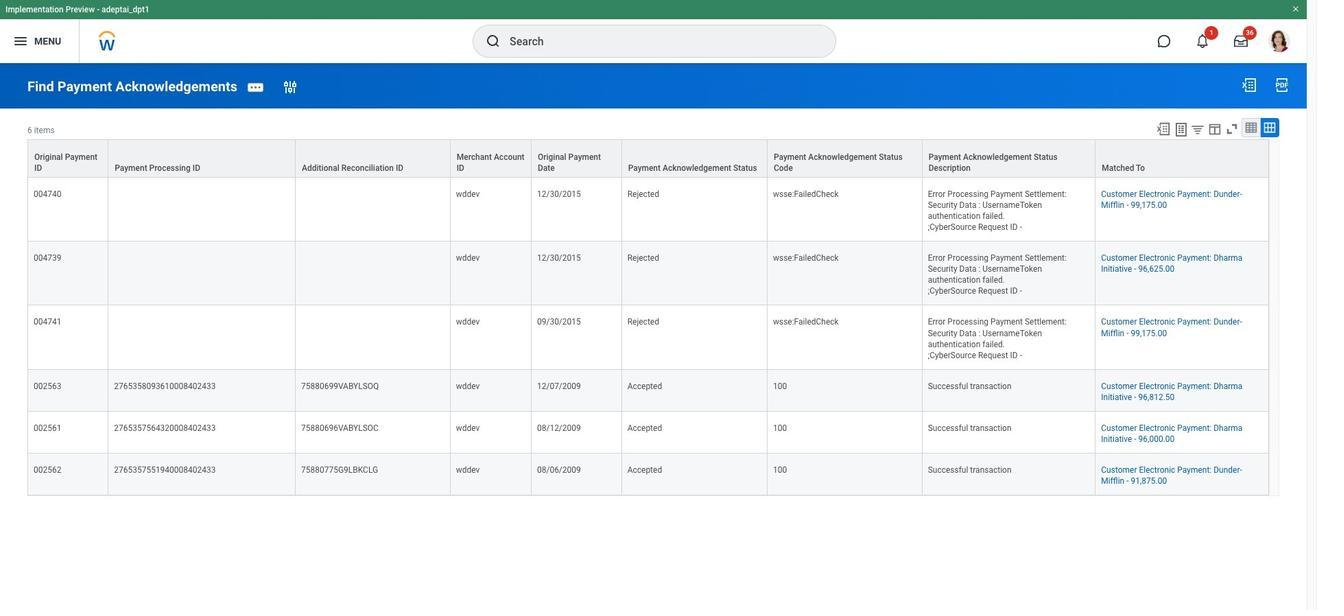 Task type: vqa. For each thing, say whether or not it's contained in the screenshot.
list containing Summary
no



Task type: describe. For each thing, give the bounding box(es) containing it.
3 row from the top
[[27, 242, 1270, 306]]

change selection image
[[282, 79, 298, 95]]

table image
[[1245, 121, 1259, 134]]

inbox large image
[[1235, 34, 1248, 48]]

3 accepted element from the top
[[628, 463, 662, 475]]

2 accepted element from the top
[[628, 421, 662, 433]]

2 rejected element from the top
[[628, 251, 659, 263]]

select to filter grid data image
[[1191, 122, 1206, 136]]

close environment banner image
[[1292, 5, 1300, 13]]

fullscreen image
[[1225, 121, 1240, 136]]

6 row from the top
[[27, 412, 1270, 454]]

expand table image
[[1263, 121, 1277, 134]]

export to excel image
[[1241, 77, 1258, 93]]

export to excel image
[[1156, 121, 1171, 136]]

1 rejected element from the top
[[628, 187, 659, 199]]

4 row from the top
[[27, 306, 1270, 370]]

export to worksheets image
[[1173, 121, 1190, 138]]



Task type: locate. For each thing, give the bounding box(es) containing it.
profile logan mcneil image
[[1269, 30, 1291, 55]]

justify image
[[12, 33, 29, 49]]

cell
[[109, 178, 296, 242], [296, 178, 451, 242], [109, 242, 296, 306], [296, 242, 451, 306], [109, 306, 296, 370], [296, 306, 451, 370]]

search image
[[485, 33, 502, 49]]

click to view/edit grid preferences image
[[1208, 121, 1223, 136]]

view printable version (pdf) image
[[1274, 77, 1291, 93]]

0 vertical spatial rejected element
[[628, 187, 659, 199]]

column header
[[109, 139, 296, 178]]

rejected element
[[628, 187, 659, 199], [628, 251, 659, 263], [628, 315, 659, 327]]

5 row from the top
[[27, 370, 1270, 412]]

1 row from the top
[[27, 139, 1270, 178]]

banner
[[0, 0, 1307, 63]]

accepted element
[[628, 379, 662, 391], [628, 421, 662, 433], [628, 463, 662, 475]]

1 vertical spatial accepted element
[[628, 421, 662, 433]]

0 vertical spatial accepted element
[[628, 379, 662, 391]]

main content
[[0, 63, 1307, 509]]

3 rejected element from the top
[[628, 315, 659, 327]]

find payment acknowledgements element
[[27, 78, 237, 95]]

2 row from the top
[[27, 178, 1270, 242]]

1 vertical spatial rejected element
[[628, 251, 659, 263]]

toolbar
[[1150, 118, 1280, 139]]

notifications large image
[[1196, 34, 1210, 48]]

7 row from the top
[[27, 454, 1270, 496]]

1 accepted element from the top
[[628, 379, 662, 391]]

Search Workday  search field
[[510, 26, 808, 56]]

row
[[27, 139, 1270, 178], [27, 178, 1270, 242], [27, 242, 1270, 306], [27, 306, 1270, 370], [27, 370, 1270, 412], [27, 412, 1270, 454], [27, 454, 1270, 496]]

2 vertical spatial accepted element
[[628, 463, 662, 475]]

2 vertical spatial rejected element
[[628, 315, 659, 327]]



